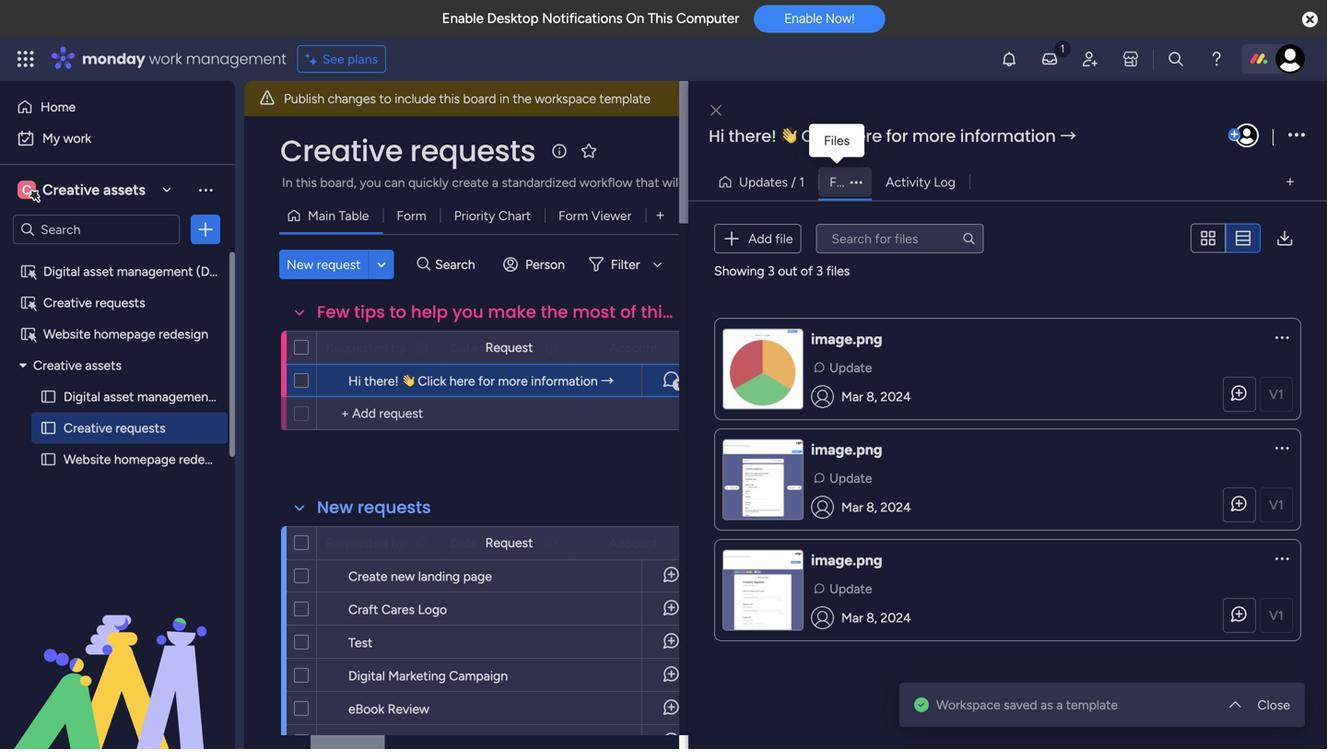Task type: vqa. For each thing, say whether or not it's contained in the screenshot.
Options image to the top
yes



Task type: describe. For each thing, give the bounding box(es) containing it.
update for second update button from the top of the page
[[830, 471, 873, 486]]

creative for workspace image
[[42, 181, 100, 199]]

filter button
[[582, 250, 669, 279]]

updates
[[740, 174, 788, 190]]

main table button
[[279, 201, 383, 231]]

home
[[41, 99, 76, 115]]

hi inside field
[[709, 124, 725, 148]]

options image inside files button
[[843, 177, 870, 188]]

main table
[[308, 208, 369, 224]]

in
[[500, 91, 510, 107]]

saved
[[1004, 698, 1038, 713]]

2 vertical spatial digital
[[349, 669, 385, 684]]

3 v1 from the top
[[1270, 608, 1284, 624]]

enable now! button
[[754, 5, 886, 33]]

logo
[[418, 602, 447, 618]]

computer
[[677, 10, 740, 27]]

monday marketplace image
[[1122, 50, 1141, 68]]

feb
[[490, 569, 510, 584]]

on
[[626, 10, 645, 27]]

0 horizontal spatial more
[[498, 373, 528, 389]]

workspace selection element
[[18, 179, 148, 203]]

1 vertical spatial (dam)
[[217, 389, 254, 405]]

mark as current image for second update button from the top of the page
[[1273, 439, 1292, 457]]

mar 17
[[488, 668, 522, 683]]

1 vertical spatial there!
[[364, 373, 399, 389]]

files inside button
[[830, 174, 856, 190]]

3 update button from the top
[[811, 579, 878, 599]]

person
[[526, 257, 565, 272]]

lottie animation element
[[0, 563, 235, 750]]

publish
[[284, 91, 325, 107]]

form viewer button
[[545, 201, 646, 231]]

2 requested from the top
[[481, 536, 540, 551]]

my work link
[[11, 124, 224, 153]]

feb 7
[[490, 569, 520, 584]]

creative for creative requests public board under template workspace image
[[43, 295, 92, 311]]

showing
[[715, 263, 765, 279]]

desktop
[[487, 10, 539, 27]]

0 vertical spatial asset
[[83, 264, 114, 279]]

0 vertical spatial digital
[[43, 264, 80, 279]]

include
[[395, 91, 436, 107]]

requested for first the requested by field from the bottom of the page
[[326, 536, 388, 551]]

plans
[[348, 51, 378, 67]]

new request button
[[279, 250, 368, 279]]

gallery layout group
[[1191, 224, 1261, 254]]

website for public board under template workspace icon in the left top of the page
[[43, 326, 91, 342]]

3 gym from the top
[[638, 735, 660, 748]]

2 vertical spatial template
[[1067, 698, 1118, 713]]

1 date requested field from the top
[[446, 338, 540, 358]]

2 image .png from the top
[[811, 441, 883, 459]]

column information image for date requested
[[544, 536, 559, 551]]

v2 search image
[[417, 254, 431, 275]]

Few tips to help you make the most of this template :) field
[[313, 301, 771, 325]]

publish changes to include this board in the workspace template
[[284, 91, 651, 107]]

8, for second update button from the top of the page
[[867, 500, 878, 515]]

few
[[317, 301, 350, 324]]

1 cream from the top
[[636, 602, 667, 615]]

22
[[510, 734, 523, 749]]

.png for first update button
[[853, 331, 883, 348]]

enable now!
[[785, 11, 855, 26]]

1 vertical spatial for
[[478, 373, 495, 389]]

you
[[453, 301, 484, 324]]

2 date requested field from the top
[[446, 533, 540, 554]]

1 vertical spatial hi there!   👋  click here for more information  →
[[349, 373, 614, 389]]

1 mar 8, 2024 from the top
[[842, 389, 912, 405]]

angle down image
[[377, 258, 386, 272]]

notifications image
[[1000, 50, 1019, 68]]

1 horizontal spatial add view image
[[1287, 175, 1295, 189]]

0 horizontal spatial the
[[513, 91, 532, 107]]

close button
[[1251, 691, 1298, 720]]

0 vertical spatial (dam)
[[196, 264, 234, 279]]

7
[[513, 569, 520, 584]]

workspace saved as a template
[[937, 698, 1118, 713]]

person button
[[496, 250, 576, 279]]

0 vertical spatial digital asset management (dam)
[[43, 264, 234, 279]]

priority chart
[[454, 208, 531, 224]]

see
[[322, 51, 345, 67]]

:)
[[758, 301, 771, 324]]

a
[[1057, 698, 1063, 713]]

show board description image
[[549, 142, 571, 160]]

creative assets inside workspace selection element
[[42, 181, 146, 199]]

1 v1 from the top
[[1270, 387, 1284, 402]]

file
[[776, 231, 793, 246]]

1 vertical spatial digital
[[64, 389, 100, 405]]

homepage for public board icon
[[114, 452, 176, 468]]

image for first update button
[[811, 331, 853, 348]]

redesign for public board under template workspace icon in the left top of the page
[[159, 326, 208, 342]]

monday
[[82, 48, 145, 69]]

few tips to help you make the most of this template :)
[[317, 301, 771, 324]]

0 horizontal spatial template
[[600, 91, 651, 107]]

board
[[463, 91, 497, 107]]

main
[[308, 208, 336, 224]]

management for digital asset management (dam) public board image
[[137, 389, 213, 405]]

redesign for public board icon
[[179, 452, 229, 468]]

to for changes
[[379, 91, 392, 107]]

priority chart button
[[440, 201, 545, 231]]

monday work management
[[82, 48, 286, 69]]

1 vertical spatial here
[[450, 373, 475, 389]]

my work option
[[11, 124, 224, 153]]

account for 1st account field from the top of the page
[[609, 340, 659, 356]]

17
[[511, 668, 522, 683]]

0 vertical spatial this
[[439, 91, 460, 107]]

0 vertical spatial management
[[186, 48, 286, 69]]

public board under template workspace image for creative requests
[[19, 294, 37, 312]]

arrow down image
[[647, 254, 669, 276]]

see plans
[[322, 51, 378, 67]]

Search for files search field
[[816, 224, 984, 253]]

1 date from the top
[[451, 340, 478, 356]]

ebook
[[349, 702, 385, 717]]

1 texas gym from the top
[[608, 635, 660, 649]]

0 horizontal spatial information
[[531, 373, 598, 389]]

1 vertical spatial hi
[[349, 373, 361, 389]]

activity log button
[[872, 167, 970, 197]]

+ Add request text field
[[326, 403, 645, 425]]

close
[[1258, 698, 1291, 713]]

requested for second the requested by field from the bottom of the page
[[326, 340, 388, 356]]

cares
[[382, 602, 415, 618]]

chart
[[499, 208, 531, 224]]

New requests field
[[313, 496, 436, 520]]

search image
[[962, 231, 977, 246]]

workspace
[[535, 91, 597, 107]]

2 v1 from the top
[[1270, 497, 1284, 513]]

changes
[[328, 91, 376, 107]]

1 ny from the top
[[601, 602, 616, 615]]

2 requested by from the top
[[326, 536, 406, 551]]

priority
[[454, 208, 496, 224]]

2 ny ice cream from the top
[[601, 702, 667, 715]]

hi there!   👋  click here for more information  → inside field
[[709, 124, 1077, 148]]

test
[[349, 635, 373, 651]]

website for public board icon
[[64, 452, 111, 468]]

marketing
[[388, 669, 446, 684]]

mar 22
[[487, 734, 523, 749]]

0 horizontal spatial 1
[[677, 379, 681, 391]]

1 image .png from the top
[[811, 331, 883, 348]]

files
[[827, 263, 850, 279]]

this
[[648, 10, 673, 27]]

2 cream from the top
[[636, 702, 667, 715]]

.png for 1st update button from the bottom of the page
[[853, 552, 883, 569]]

notifications
[[542, 10, 623, 27]]

Search field
[[431, 252, 486, 278]]

1 image
[[1055, 38, 1071, 59]]

add to favorites image
[[580, 142, 599, 160]]

activity
[[886, 174, 931, 190]]

website homepage redesign for public board under template workspace icon in the left top of the page
[[43, 326, 208, 342]]

public board under template workspace image
[[19, 325, 37, 343]]

add file
[[749, 231, 793, 246]]

2 account field from the top
[[605, 533, 663, 554]]

3 texas from the top
[[608, 735, 635, 748]]

new requests
[[317, 496, 431, 520]]

0 vertical spatial files
[[824, 133, 850, 148]]

my
[[42, 130, 60, 146]]

out
[[778, 263, 798, 279]]

enable for enable now!
[[785, 11, 823, 26]]

column information image for requested by
[[415, 341, 430, 355]]

1 date requested from the top
[[451, 340, 540, 356]]

here inside hi there!   👋  click here for more information  → field
[[846, 124, 882, 148]]

craft
[[349, 602, 378, 618]]

public board image for digital asset management (dam)
[[40, 388, 57, 406]]

2 update button from the top
[[811, 468, 878, 489]]

2 vertical spatial creative requests
[[64, 420, 166, 436]]

public board image for creative requests
[[40, 420, 57, 437]]

digital marketing campaign
[[349, 669, 508, 684]]

0 vertical spatial creative requests
[[280, 130, 536, 172]]

2 date from the top
[[451, 536, 478, 551]]

landing
[[418, 569, 460, 585]]

form for form viewer
[[559, 208, 589, 224]]

click inside field
[[802, 124, 841, 148]]



Task type: locate. For each thing, give the bounding box(es) containing it.
homepage for public board under template workspace icon in the left top of the page
[[94, 326, 155, 342]]

the inside few tips to help you make the most of this template :) field
[[541, 301, 568, 324]]

work for monday
[[149, 48, 182, 69]]

2 ny from the top
[[601, 702, 616, 715]]

date requested up feb
[[451, 536, 540, 551]]

image
[[811, 331, 853, 348], [811, 441, 853, 459], [811, 552, 853, 569]]

3 2024 from the top
[[881, 610, 912, 626]]

requests inside field
[[358, 496, 431, 520]]

requests
[[410, 130, 536, 172], [95, 295, 145, 311], [116, 420, 166, 436], [358, 496, 431, 520]]

digital
[[43, 264, 80, 279], [64, 389, 100, 405], [349, 669, 385, 684]]

this down arrow down image
[[641, 301, 672, 324]]

dapulse addbtn image
[[1229, 129, 1241, 141]]

more up + add request text box
[[498, 373, 528, 389]]

1 horizontal spatial information
[[960, 124, 1057, 148]]

2 vertical spatial 8,
[[867, 610, 878, 626]]

0 vertical spatial requested
[[326, 340, 388, 356]]

home option
[[11, 92, 224, 122]]

👋 up /
[[781, 124, 798, 148]]

2 .png from the top
[[853, 441, 883, 459]]

mark as current image for first update button
[[1273, 328, 1292, 347]]

hi down the tips at top
[[349, 373, 361, 389]]

information down few tips to help you make the most of this template :) on the top of page
[[531, 373, 598, 389]]

option
[[0, 255, 235, 259]]

requested up 7
[[481, 536, 540, 551]]

1 vertical spatial files
[[830, 174, 856, 190]]

1 vertical spatial ice
[[619, 702, 633, 715]]

8, for 1st update button from the bottom of the page
[[867, 610, 878, 626]]

👋 down help
[[402, 373, 415, 389]]

workspace image
[[18, 180, 36, 200]]

page
[[463, 569, 492, 585]]

1 form from the left
[[397, 208, 427, 224]]

for up + add request text box
[[478, 373, 495, 389]]

website right public board icon
[[64, 452, 111, 468]]

2 texas from the top
[[608, 669, 635, 682]]

1 vertical spatial add view image
[[657, 209, 664, 222]]

click up files button
[[802, 124, 841, 148]]

1 vertical spatial options image
[[196, 220, 215, 239]]

new left request
[[287, 257, 314, 272]]

2 ice from the top
[[619, 702, 633, 715]]

8, for first update button
[[867, 389, 878, 405]]

1 mark as current image from the top
[[1273, 328, 1292, 347]]

1 vertical spatial digital asset management (dam)
[[64, 389, 254, 405]]

help button
[[1234, 697, 1298, 728]]

2024 for second update button from the top of the page
[[881, 500, 912, 515]]

mark as current image
[[1273, 328, 1292, 347], [1273, 439, 1292, 457]]

→ left 1 button
[[601, 373, 614, 389]]

.png for second update button from the top of the page
[[853, 441, 883, 459]]

column information image
[[544, 341, 559, 355], [673, 341, 688, 355], [415, 536, 430, 551], [673, 536, 688, 551]]

hi there!   👋  click here for more information  → up + add request text box
[[349, 373, 614, 389]]

8,
[[867, 389, 878, 405], [867, 500, 878, 515], [867, 610, 878, 626]]

requested by field down the tips at top
[[321, 338, 410, 358]]

1 vertical spatial account field
[[605, 533, 663, 554]]

form for form
[[397, 208, 427, 224]]

enable left now!
[[785, 11, 823, 26]]

1 vertical spatial click
[[418, 373, 446, 389]]

1 vertical spatial column information image
[[544, 536, 559, 551]]

ny
[[601, 602, 616, 615], [601, 702, 616, 715]]

0 vertical spatial texas gym
[[608, 635, 660, 649]]

now!
[[826, 11, 855, 26]]

to left include
[[379, 91, 392, 107]]

assets right caret down image
[[85, 358, 122, 373]]

2 mark as current image from the top
[[1273, 439, 1292, 457]]

2 date requested from the top
[[451, 536, 540, 551]]

1 public board image from the top
[[40, 388, 57, 406]]

2 8, from the top
[[867, 500, 878, 515]]

lottie animation image
[[0, 563, 235, 750]]

0 vertical spatial public board under template workspace image
[[19, 263, 37, 280]]

ice
[[619, 602, 633, 615], [619, 702, 633, 715]]

account up 1 button
[[609, 340, 659, 356]]

here up files button
[[846, 124, 882, 148]]

2 by from the top
[[392, 536, 406, 551]]

of right out
[[801, 263, 813, 279]]

1 vertical spatial mark as current image
[[1273, 439, 1292, 457]]

to for tips
[[390, 301, 407, 324]]

0 vertical spatial mar 8, 2024
[[842, 389, 912, 405]]

3 texas gym from the top
[[608, 735, 660, 748]]

1 vertical spatial date requested
[[451, 536, 540, 551]]

search everything image
[[1167, 50, 1186, 68]]

template down showing
[[676, 301, 754, 324]]

1 enable from the left
[[442, 10, 484, 27]]

1 vertical spatial the
[[541, 301, 568, 324]]

add view image right the viewer at top
[[657, 209, 664, 222]]

0 vertical spatial requested by
[[326, 340, 406, 356]]

files
[[824, 133, 850, 148], [830, 174, 856, 190]]

2 public board under template workspace image from the top
[[19, 294, 37, 312]]

management
[[186, 48, 286, 69], [117, 264, 193, 279], [137, 389, 213, 405]]

2 2024 from the top
[[881, 500, 912, 515]]

1 account from the top
[[609, 340, 659, 356]]

2 vertical spatial 2024
[[881, 610, 912, 626]]

2 vertical spatial .png
[[853, 552, 883, 569]]

1 horizontal spatial there!
[[729, 124, 777, 148]]

new inside button
[[287, 257, 314, 272]]

mar 8, 2024
[[842, 389, 912, 405], [842, 500, 912, 515], [842, 610, 912, 626]]

enable desktop notifications on this computer
[[442, 10, 740, 27]]

yay
[[604, 569, 621, 583]]

0 horizontal spatial 3
[[768, 263, 775, 279]]

2024 for 1st update button from the bottom of the page
[[881, 610, 912, 626]]

add view image down options icon
[[1287, 175, 1295, 189]]

1 vertical spatial 👋
[[402, 373, 415, 389]]

options image
[[1289, 123, 1306, 148]]

c
[[22, 182, 31, 198]]

1 vertical spatial texas gym
[[608, 669, 660, 682]]

3 image from the top
[[811, 552, 853, 569]]

requested by field up create
[[321, 533, 410, 554]]

assets up search in workspace field
[[103, 181, 146, 199]]

website right public board under template workspace icon in the left top of the page
[[43, 326, 91, 342]]

enable left desktop
[[442, 10, 484, 27]]

2 enable from the left
[[785, 11, 823, 26]]

2 image from the top
[[811, 441, 853, 459]]

list box containing digital asset management (dam)
[[0, 252, 254, 724]]

1 by from the top
[[392, 340, 406, 356]]

new inside field
[[317, 496, 353, 520]]

michelle
[[354, 570, 398, 585]]

work right monday
[[149, 48, 182, 69]]

workspace options image
[[196, 181, 215, 199]]

template inside field
[[676, 301, 754, 324]]

account field up the yay bicycles
[[605, 533, 663, 554]]

there! up updates
[[729, 124, 777, 148]]

1 vertical spatial 1
[[677, 379, 681, 391]]

ebook review
[[349, 702, 430, 717]]

1 gym from the top
[[638, 635, 660, 649]]

creative assets right caret down image
[[33, 358, 122, 373]]

public board under template workspace image for digital asset management (dam)
[[19, 263, 37, 280]]

options image left 'activity'
[[843, 177, 870, 188]]

1 2024 from the top
[[881, 389, 912, 405]]

image for second update button from the top of the page
[[811, 441, 853, 459]]

1 horizontal spatial options image
[[843, 177, 870, 188]]

1 vertical spatial 8,
[[867, 500, 878, 515]]

0 vertical spatial by
[[392, 340, 406, 356]]

more inside hi there!   👋  click here for more information  → field
[[913, 124, 956, 148]]

workspace
[[937, 698, 1001, 713]]

1 vertical spatial more
[[498, 373, 528, 389]]

viewer
[[592, 208, 632, 224]]

redesign
[[159, 326, 208, 342], [179, 452, 229, 468]]

requested down the make at the top of the page
[[481, 340, 540, 356]]

request down the make at the top of the page
[[486, 340, 533, 355]]

sort board by any column image
[[674, 255, 704, 274]]

0 horizontal spatial options image
[[196, 220, 215, 239]]

form
[[397, 208, 427, 224], [559, 208, 589, 224]]

hi
[[709, 124, 725, 148], [349, 373, 361, 389]]

review
[[388, 702, 430, 717]]

→ down 1 image
[[1061, 124, 1077, 148]]

creative requests
[[280, 130, 536, 172], [43, 295, 145, 311], [64, 420, 166, 436]]

1 vertical spatial creative assets
[[33, 358, 122, 373]]

1 requested from the top
[[326, 340, 388, 356]]

for inside hi there!   👋  click here for more information  → field
[[887, 124, 909, 148]]

work for my
[[63, 130, 91, 146]]

help
[[411, 301, 448, 324]]

form viewer
[[559, 208, 632, 224]]

help
[[1250, 703, 1283, 722]]

update for first update button
[[830, 360, 873, 376]]

more up log
[[913, 124, 956, 148]]

the right in
[[513, 91, 532, 107]]

requested down the tips at top
[[326, 340, 388, 356]]

craft cares logo
[[349, 602, 447, 618]]

1 vertical spatial update
[[830, 471, 873, 486]]

0 vertical spatial ny ice cream
[[601, 602, 667, 615]]

date up "page"
[[451, 536, 478, 551]]

date requested field up feb
[[446, 533, 540, 554]]

1 vertical spatial image .png
[[811, 441, 883, 459]]

mar
[[842, 389, 864, 405], [842, 500, 864, 515], [842, 610, 864, 626], [488, 668, 508, 683], [487, 734, 507, 749]]

to inside field
[[390, 301, 407, 324]]

work
[[149, 48, 182, 69], [63, 130, 91, 146]]

1 vertical spatial homepage
[[114, 452, 176, 468]]

select product image
[[17, 50, 35, 68]]

website homepage redesign for public board icon
[[64, 452, 229, 468]]

1 vertical spatial →
[[601, 373, 614, 389]]

1 vertical spatial update button
[[811, 468, 878, 489]]

invite members image
[[1082, 50, 1100, 68]]

add view image
[[1287, 175, 1295, 189], [657, 209, 664, 222]]

0 vertical spatial for
[[887, 124, 909, 148]]

create
[[349, 569, 388, 585]]

john smith image
[[1236, 124, 1260, 148]]

1 requested from the top
[[481, 340, 540, 356]]

create new landing page
[[349, 569, 492, 585]]

here up + add request text box
[[450, 373, 475, 389]]

0 vertical spatial of
[[801, 263, 813, 279]]

1 vertical spatial mar 8, 2024
[[842, 500, 912, 515]]

1 vertical spatial to
[[390, 301, 407, 324]]

0 horizontal spatial there!
[[364, 373, 399, 389]]

1 horizontal spatial the
[[541, 301, 568, 324]]

public board under template workspace image
[[19, 263, 37, 280], [19, 294, 37, 312]]

0 vertical spatial click
[[802, 124, 841, 148]]

1 horizontal spatial more
[[913, 124, 956, 148]]

update for 1st update button from the bottom of the page
[[830, 581, 873, 597]]

0 vertical spatial request
[[486, 340, 533, 355]]

1 horizontal spatial of
[[801, 263, 813, 279]]

assets inside workspace selection element
[[103, 181, 146, 199]]

0 vertical spatial 1
[[800, 174, 805, 190]]

help image
[[1208, 50, 1226, 68]]

0 vertical spatial homepage
[[94, 326, 155, 342]]

2 mar 8, 2024 from the top
[[842, 500, 912, 515]]

account field up 1 button
[[605, 338, 663, 358]]

form left the viewer at top
[[559, 208, 589, 224]]

click up + add request text box
[[418, 373, 446, 389]]

1 update button from the top
[[811, 358, 878, 378]]

date requested field down the make at the top of the page
[[446, 338, 540, 358]]

Requested by field
[[321, 338, 410, 358], [321, 533, 410, 554]]

files button
[[819, 167, 872, 197]]

0 vertical spatial redesign
[[159, 326, 208, 342]]

2 vertical spatial management
[[137, 389, 213, 405]]

3 8, from the top
[[867, 610, 878, 626]]

0 vertical spatial 8,
[[867, 389, 878, 405]]

→ inside field
[[1061, 124, 1077, 148]]

management for public board under template workspace image related to digital asset management (dam)
[[117, 264, 193, 279]]

information inside field
[[960, 124, 1057, 148]]

creative for public board image for creative requests
[[64, 420, 112, 436]]

3 update from the top
[[830, 581, 873, 597]]

request
[[317, 257, 361, 272]]

2 requested from the top
[[326, 536, 388, 551]]

0 horizontal spatial add view image
[[657, 209, 664, 222]]

creative inside workspace selection element
[[42, 181, 100, 199]]

enable for enable desktop notifications on this computer
[[442, 10, 484, 27]]

0 horizontal spatial column information image
[[415, 341, 430, 355]]

1 vertical spatial new
[[317, 496, 353, 520]]

public board image
[[40, 451, 57, 468]]

of inside field
[[621, 301, 637, 324]]

column information image
[[415, 341, 430, 355], [544, 536, 559, 551]]

new
[[391, 569, 415, 585]]

2 3 from the left
[[817, 263, 824, 279]]

1 button
[[642, 364, 702, 397]]

information down notifications icon on the top of the page
[[960, 124, 1057, 148]]

new for new requests
[[317, 496, 353, 520]]

0 vertical spatial update
[[830, 360, 873, 376]]

gym
[[638, 635, 660, 649], [638, 669, 660, 682], [638, 735, 660, 748]]

work right the "my"
[[63, 130, 91, 146]]

hi down close icon
[[709, 124, 725, 148]]

3
[[768, 263, 775, 279], [817, 263, 824, 279]]

0 vertical spatial to
[[379, 91, 392, 107]]

1 vertical spatial asset
[[104, 389, 134, 405]]

2 vertical spatial v1
[[1270, 608, 1284, 624]]

2 update from the top
[[830, 471, 873, 486]]

1 .png from the top
[[853, 331, 883, 348]]

there! inside field
[[729, 124, 777, 148]]

dapulse close image
[[1303, 11, 1319, 30]]

most
[[573, 301, 616, 324]]

my work
[[42, 130, 91, 146]]

1 texas from the top
[[608, 635, 635, 649]]

2 form from the left
[[559, 208, 589, 224]]

2 gym from the top
[[638, 669, 660, 682]]

requested by
[[326, 340, 406, 356], [326, 536, 406, 551]]

requested up create
[[326, 536, 388, 551]]

account up the yay bicycles
[[609, 536, 659, 551]]

image .png
[[811, 331, 883, 348], [811, 441, 883, 459], [811, 552, 883, 569]]

template
[[600, 91, 651, 107], [676, 301, 754, 324], [1067, 698, 1118, 713]]

0 vertical spatial more
[[913, 124, 956, 148]]

account for first account field from the bottom of the page
[[609, 536, 659, 551]]

Search in workspace field
[[39, 219, 154, 240]]

options image down workspace options icon
[[196, 220, 215, 239]]

close image
[[711, 104, 722, 117]]

Creative requests field
[[276, 130, 540, 172]]

files up files button
[[824, 133, 850, 148]]

filter
[[611, 257, 640, 272]]

0 vertical spatial assets
[[103, 181, 146, 199]]

1 vertical spatial work
[[63, 130, 91, 146]]

request up feb 7
[[486, 535, 533, 551]]

enable inside button
[[785, 11, 823, 26]]

for up 'activity'
[[887, 124, 909, 148]]

tips
[[354, 301, 385, 324]]

john smith image
[[1276, 44, 1306, 74]]

1 8, from the top
[[867, 389, 878, 405]]

1 request from the top
[[486, 340, 533, 355]]

creative assets up search in workspace field
[[42, 181, 146, 199]]

assets
[[103, 181, 146, 199], [85, 358, 122, 373]]

home link
[[11, 92, 224, 122]]

0 vertical spatial 👋
[[781, 124, 798, 148]]

showing 3 out of 3 files
[[715, 263, 850, 279]]

0 horizontal spatial 👋
[[402, 373, 415, 389]]

1 ice from the top
[[619, 602, 633, 615]]

of right 'most'
[[621, 301, 637, 324]]

2 request from the top
[[486, 535, 533, 551]]

campaign
[[449, 669, 508, 684]]

Hi there!   👋  Click here for more information  → field
[[704, 124, 1225, 148]]

1 public board under template workspace image from the top
[[19, 263, 37, 280]]

requested by up create
[[326, 536, 406, 551]]

there! down the tips at top
[[364, 373, 399, 389]]

0 vertical spatial cream
[[636, 602, 667, 615]]

form up v2 search image
[[397, 208, 427, 224]]

0 vertical spatial website
[[43, 326, 91, 342]]

list box
[[0, 252, 254, 724]]

files right /
[[830, 174, 856, 190]]

date requested down the make at the top of the page
[[451, 340, 540, 356]]

1 vertical spatial website
[[64, 452, 111, 468]]

None search field
[[816, 224, 984, 253]]

options image
[[843, 177, 870, 188], [196, 220, 215, 239]]

1 account field from the top
[[605, 338, 663, 358]]

form button
[[383, 201, 440, 231]]

1 update from the top
[[830, 360, 873, 376]]

2024 for first update button
[[881, 389, 912, 405]]

1 vertical spatial assets
[[85, 358, 122, 373]]

log
[[934, 174, 956, 190]]

Date requested field
[[446, 338, 540, 358], [446, 533, 540, 554]]

this left board
[[439, 91, 460, 107]]

1 horizontal spatial click
[[802, 124, 841, 148]]

1
[[800, 174, 805, 190], [677, 379, 681, 391]]

Account field
[[605, 338, 663, 358], [605, 533, 663, 554]]

👋 inside hi there!   👋  click here for more information  → field
[[781, 124, 798, 148]]

there!
[[729, 124, 777, 148], [364, 373, 399, 389]]

0 vertical spatial column information image
[[415, 341, 430, 355]]

1 vertical spatial ny
[[601, 702, 616, 715]]

updates / 1 button
[[711, 167, 819, 197]]

ny ice cream
[[601, 602, 667, 615], [601, 702, 667, 715]]

1 vertical spatial this
[[641, 301, 672, 324]]

image for 1st update button from the bottom of the page
[[811, 552, 853, 569]]

yay bicycles
[[604, 569, 664, 583]]

1 vertical spatial creative requests
[[43, 295, 145, 311]]

0 horizontal spatial click
[[418, 373, 446, 389]]

date down you
[[451, 340, 478, 356]]

3 left files
[[817, 263, 824, 279]]

2 account from the top
[[609, 536, 659, 551]]

2 requested by field from the top
[[321, 533, 410, 554]]

1 horizontal spatial for
[[887, 124, 909, 148]]

this inside field
[[641, 301, 672, 324]]

2 texas gym from the top
[[608, 669, 660, 682]]

make
[[488, 301, 537, 324]]

2 vertical spatial texas
[[608, 735, 635, 748]]

3 .png from the top
[[853, 552, 883, 569]]

new for new request
[[287, 257, 314, 272]]

2 vertical spatial image
[[811, 552, 853, 569]]

the left 'most'
[[541, 301, 568, 324]]

new up create
[[317, 496, 353, 520]]

1 requested by from the top
[[326, 340, 406, 356]]

3 mar 8, 2024 from the top
[[842, 610, 912, 626]]

1 vertical spatial request
[[486, 535, 533, 551]]

mark as current image
[[1273, 550, 1292, 568]]

caret down image
[[19, 359, 27, 372]]

1 vertical spatial information
[[531, 373, 598, 389]]

0 horizontal spatial hi there!   👋  click here for more information  →
[[349, 373, 614, 389]]

/
[[792, 174, 797, 190]]

bicycles
[[624, 569, 664, 583]]

template right a
[[1067, 698, 1118, 713]]

1 3 from the left
[[768, 263, 775, 279]]

→
[[1061, 124, 1077, 148], [601, 373, 614, 389]]

1 horizontal spatial this
[[641, 301, 672, 324]]

table
[[339, 208, 369, 224]]

see plans button
[[298, 45, 386, 73]]

0 vertical spatial image .png
[[811, 331, 883, 348]]

1 vertical spatial .png
[[853, 441, 883, 459]]

1 requested by field from the top
[[321, 338, 410, 358]]

3 image .png from the top
[[811, 552, 883, 569]]

0 horizontal spatial enable
[[442, 10, 484, 27]]

texas gym
[[608, 635, 660, 649], [608, 669, 660, 682], [608, 735, 660, 748]]

public board image
[[40, 388, 57, 406], [40, 420, 57, 437]]

template right workspace
[[600, 91, 651, 107]]

work inside "option"
[[63, 130, 91, 146]]

1 image from the top
[[811, 331, 853, 348]]

new request
[[287, 257, 361, 272]]

hi there!   👋  click here for more information  → up 'activity'
[[709, 124, 1077, 148]]

requested by down the tips at top
[[326, 340, 406, 356]]

1 vertical spatial public board image
[[40, 420, 57, 437]]

1 ny ice cream from the top
[[601, 602, 667, 615]]

download image
[[1276, 229, 1295, 248]]

website homepage redesign
[[43, 326, 208, 342], [64, 452, 229, 468]]

0 vertical spatial date requested
[[451, 340, 540, 356]]

2 public board image from the top
[[40, 420, 57, 437]]

add file button
[[715, 224, 802, 253]]

assets inside "list box"
[[85, 358, 122, 373]]

1 vertical spatial date requested field
[[446, 533, 540, 554]]

update feed image
[[1041, 50, 1059, 68]]

0 horizontal spatial work
[[63, 130, 91, 146]]

3 left out
[[768, 263, 775, 279]]

0 vertical spatial account
[[609, 340, 659, 356]]

by
[[392, 340, 406, 356], [392, 536, 406, 551]]

to right the tips at top
[[390, 301, 407, 324]]



